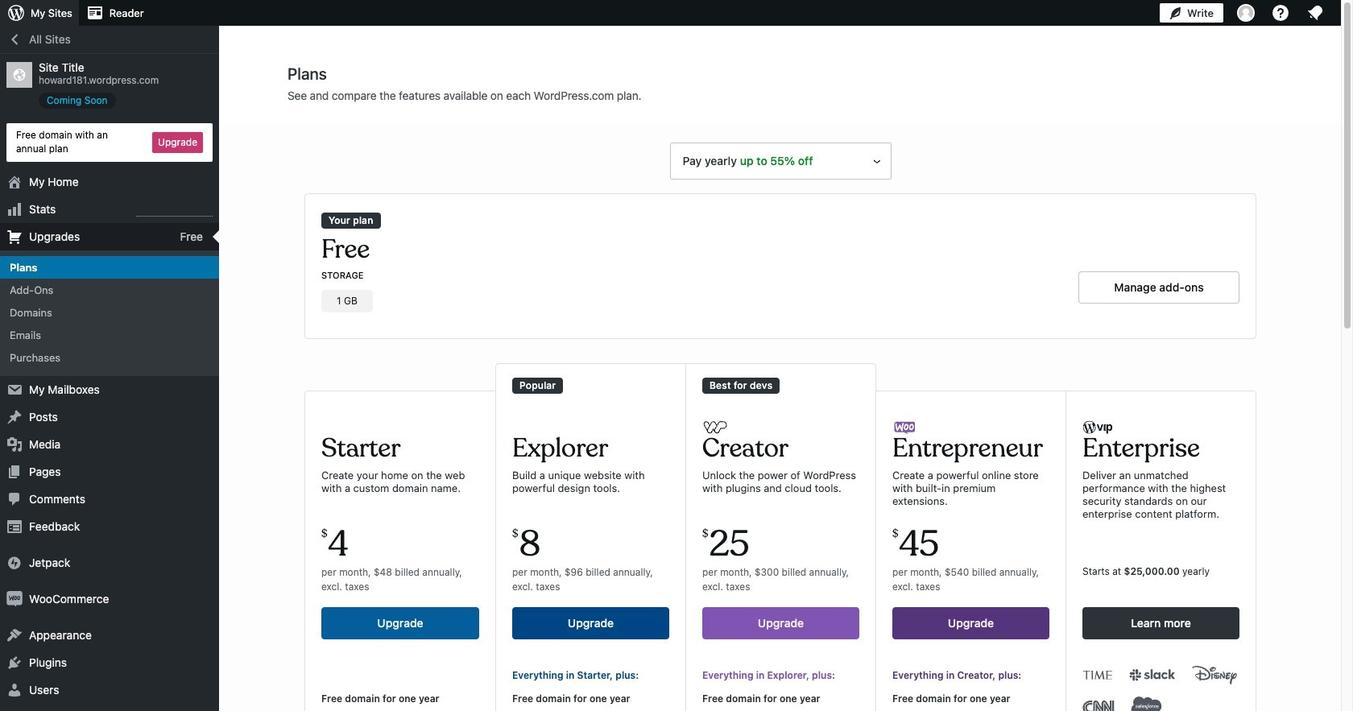 Task type: locate. For each thing, give the bounding box(es) containing it.
highest hourly views 0 image
[[136, 206, 213, 216]]

img image
[[6, 555, 23, 571], [6, 591, 23, 607]]

1 vertical spatial img image
[[6, 591, 23, 607]]

my profile image
[[1238, 4, 1256, 22]]

1 img image from the top
[[6, 555, 23, 571]]

0 vertical spatial img image
[[6, 555, 23, 571]]

manage your notifications image
[[1306, 3, 1326, 23]]



Task type: describe. For each thing, give the bounding box(es) containing it.
help image
[[1272, 3, 1291, 23]]

2 img image from the top
[[6, 591, 23, 607]]



Task type: vqa. For each thing, say whether or not it's contained in the screenshot.
the My Profile image
yes



